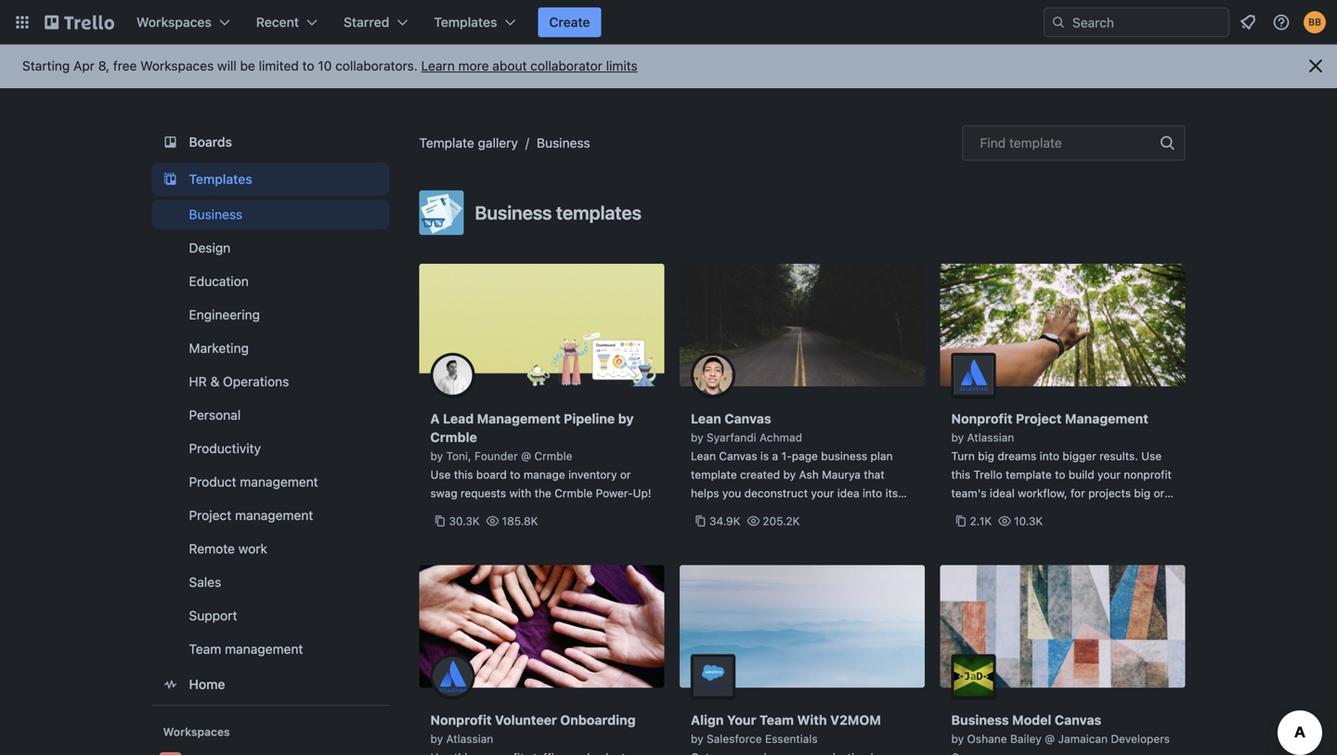 Task type: vqa. For each thing, say whether or not it's contained in the screenshot.


Task type: describe. For each thing, give the bounding box(es) containing it.
workspaces button
[[125, 7, 241, 37]]

template gallery link
[[419, 135, 518, 150]]

back to home image
[[45, 7, 114, 37]]

1 vertical spatial crmble
[[535, 450, 573, 463]]

use for a lead management pipeline by crmble
[[431, 468, 451, 481]]

template
[[419, 135, 474, 150]]

learn more about collaborator limits link
[[421, 58, 638, 73]]

model
[[1013, 712, 1052, 728]]

business model canvas by oshane bailey @ jamaican developers group
[[952, 712, 1170, 755]]

or inside nonprofit project management by atlassian turn big dreams into bigger results. use this trello template to build your nonprofit team's ideal workflow, for projects big or small.
[[1154, 487, 1165, 500]]

this for crmble
[[454, 468, 473, 481]]

your inside nonprofit project management by atlassian turn big dreams into bigger results. use this trello template to build your nonprofit team's ideal workflow, for projects big or small.
[[1098, 468, 1121, 481]]

page
[[792, 450, 818, 463]]

hr
[[189, 374, 207, 389]]

into inside lean canvas by syarfandi achmad lean canvas is a 1-page business plan template created by ash maurya that helps you deconstruct your idea into its key assumptions.
[[863, 487, 883, 500]]

lead
[[443, 411, 474, 426]]

toni,
[[446, 450, 471, 463]]

key
[[691, 505, 709, 518]]

more
[[458, 58, 489, 73]]

205.2k
[[763, 515, 800, 528]]

starting
[[22, 58, 70, 73]]

or inside a lead management pipeline by crmble by toni, founder @ crmble use this board to manage inventory or swag requests with the crmble power-up!
[[620, 468, 631, 481]]

that
[[864, 468, 885, 481]]

by inside align your team with v2mom by salesforce essentials
[[691, 732, 704, 745]]

2 vertical spatial workspaces
[[163, 725, 230, 738]]

oshane
[[967, 732, 1007, 745]]

with
[[510, 487, 532, 500]]

project management link
[[152, 501, 390, 530]]

business icon image
[[419, 190, 464, 235]]

use for nonprofit project management
[[1142, 450, 1162, 463]]

0 horizontal spatial business link
[[152, 200, 390, 229]]

developers
[[1111, 732, 1170, 745]]

home link
[[152, 668, 390, 701]]

is
[[761, 450, 769, 463]]

personal link
[[152, 400, 390, 430]]

productivity
[[189, 441, 261, 456]]

engineering link
[[152, 300, 390, 330]]

engineering
[[189, 307, 260, 322]]

sales link
[[152, 568, 390, 597]]

power-
[[596, 487, 633, 500]]

team management link
[[152, 634, 390, 664]]

starred
[[344, 14, 389, 30]]

collaborators.
[[335, 58, 418, 73]]

atlassian image for nonprofit project management
[[952, 353, 996, 398]]

achmad
[[760, 431, 802, 444]]

templates button
[[423, 7, 527, 37]]

management for lead
[[477, 411, 561, 426]]

nonprofit volunteer onboarding by atlassian
[[431, 712, 636, 745]]

build
[[1069, 468, 1095, 481]]

limited
[[259, 58, 299, 73]]

2.1k
[[970, 515, 992, 528]]

idea
[[838, 487, 860, 500]]

starred button
[[333, 7, 419, 37]]

free
[[113, 58, 137, 73]]

Find template field
[[963, 125, 1186, 161]]

salesforce
[[707, 732, 762, 745]]

founder
[[475, 450, 518, 463]]

2 vertical spatial crmble
[[555, 487, 593, 500]]

by inside business model canvas by oshane bailey @ jamaican developers group
[[952, 732, 964, 745]]

v2mom
[[830, 712, 881, 728]]

boards link
[[152, 125, 390, 159]]

by inside nonprofit project management by atlassian turn big dreams into bigger results. use this trello template to build your nonprofit team's ideal workflow, for projects big or small.
[[952, 431, 964, 444]]

boards
[[189, 134, 232, 150]]

operations
[[223, 374, 289, 389]]

0 notifications image
[[1237, 11, 1260, 33]]

nonprofit project management by atlassian turn big dreams into bigger results. use this trello template to build your nonprofit team's ideal workflow, for projects big or small.
[[952, 411, 1172, 518]]

remote
[[189, 541, 235, 556]]

1 vertical spatial canvas
[[719, 450, 758, 463]]

management for product management
[[240, 474, 318, 490]]

home image
[[159, 673, 182, 696]]

1 vertical spatial templates
[[189, 171, 252, 187]]

limits
[[606, 58, 638, 73]]

sales
[[189, 574, 221, 590]]

with
[[797, 712, 827, 728]]

business down gallery
[[475, 202, 552, 223]]

work
[[238, 541, 267, 556]]

templates
[[556, 202, 642, 223]]

1 horizontal spatial big
[[1135, 487, 1151, 500]]

34.9k
[[710, 515, 741, 528]]

team inside "link"
[[189, 641, 221, 657]]

185.8k
[[502, 515, 538, 528]]

a
[[772, 450, 779, 463]]

design
[[189, 240, 231, 255]]

marketing link
[[152, 333, 390, 363]]

template inside field
[[1010, 135, 1062, 150]]

marketing
[[189, 340, 249, 356]]

learn
[[421, 58, 455, 73]]

gallery
[[478, 135, 518, 150]]

a
[[431, 411, 440, 426]]

home
[[189, 677, 225, 692]]

1-
[[782, 450, 792, 463]]

into inside nonprofit project management by atlassian turn big dreams into bigger results. use this trello template to build your nonprofit team's ideal workflow, for projects big or small.
[[1040, 450, 1060, 463]]

team inside align your team with v2mom by salesforce essentials
[[760, 712, 794, 728]]

@ inside a lead management pipeline by crmble by toni, founder @ crmble use this board to manage inventory or swag requests with the crmble power-up!
[[521, 450, 531, 463]]

templates inside popup button
[[434, 14, 497, 30]]

hr & operations link
[[152, 367, 390, 397]]

hr & operations
[[189, 374, 289, 389]]

by inside nonprofit volunteer onboarding by atlassian
[[431, 732, 443, 745]]

atlassian image for nonprofit volunteer onboarding
[[431, 654, 475, 699]]

find
[[980, 135, 1006, 150]]

bigger
[[1063, 450, 1097, 463]]

about
[[493, 58, 527, 73]]

project management
[[189, 508, 313, 523]]

template board image
[[159, 168, 182, 190]]

atlassian for project
[[967, 431, 1015, 444]]

education
[[189, 274, 249, 289]]

1 lean from the top
[[691, 411, 722, 426]]

bob builder (bobbuilder40) image
[[1304, 11, 1326, 33]]



Task type: locate. For each thing, give the bounding box(es) containing it.
team down support
[[189, 641, 221, 657]]

management inside nonprofit project management by atlassian turn big dreams into bigger results. use this trello template to build your nonprofit team's ideal workflow, for projects big or small.
[[1065, 411, 1149, 426]]

big up trello
[[978, 450, 995, 463]]

swag
[[431, 487, 458, 500]]

open information menu image
[[1273, 13, 1291, 32]]

0 horizontal spatial atlassian
[[446, 732, 494, 745]]

this down toni,
[[454, 468, 473, 481]]

0 horizontal spatial big
[[978, 450, 995, 463]]

business up the oshane
[[952, 712, 1009, 728]]

personal
[[189, 407, 241, 423]]

1 horizontal spatial nonprofit
[[952, 411, 1013, 426]]

@ inside business model canvas by oshane bailey @ jamaican developers group
[[1045, 732, 1055, 745]]

nonprofit for volunteer
[[431, 712, 492, 728]]

align your team with v2mom by salesforce essentials
[[691, 712, 881, 745]]

use inside a lead management pipeline by crmble by toni, founder @ crmble use this board to manage inventory or swag requests with the crmble power-up!
[[431, 468, 451, 481]]

1 horizontal spatial templates
[[434, 14, 497, 30]]

1 vertical spatial use
[[431, 468, 451, 481]]

0 vertical spatial use
[[1142, 450, 1162, 463]]

create button
[[538, 7, 601, 37]]

team management
[[189, 641, 303, 657]]

0 vertical spatial lean
[[691, 411, 722, 426]]

or up power-
[[620, 468, 631, 481]]

project up dreams on the bottom
[[1016, 411, 1062, 426]]

create
[[549, 14, 590, 30]]

business
[[821, 450, 868, 463]]

0 vertical spatial management
[[240, 474, 318, 490]]

0 horizontal spatial use
[[431, 468, 451, 481]]

inventory
[[569, 468, 617, 481]]

manage
[[524, 468, 565, 481]]

business right gallery
[[537, 135, 590, 150]]

0 horizontal spatial team
[[189, 641, 221, 657]]

use inside nonprofit project management by atlassian turn big dreams into bigger results. use this trello template to build your nonprofit team's ideal workflow, for projects big or small.
[[1142, 450, 1162, 463]]

template gallery
[[419, 135, 518, 150]]

0 vertical spatial or
[[620, 468, 631, 481]]

0 horizontal spatial or
[[620, 468, 631, 481]]

business templates
[[475, 202, 642, 223]]

0 horizontal spatial atlassian image
[[431, 654, 475, 699]]

product
[[189, 474, 236, 490]]

0 vertical spatial templates
[[434, 14, 497, 30]]

atlassian inside nonprofit volunteer onboarding by atlassian
[[446, 732, 494, 745]]

template up the helps
[[691, 468, 737, 481]]

business inside business model canvas by oshane bailey @ jamaican developers group
[[952, 712, 1009, 728]]

10.3k
[[1014, 515, 1043, 528]]

10
[[318, 58, 332, 73]]

template down dreams on the bottom
[[1006, 468, 1052, 481]]

business link
[[537, 135, 590, 150], [152, 200, 390, 229]]

nonprofit inside nonprofit project management by atlassian turn big dreams into bigger results. use this trello template to build your nonprofit team's ideal workflow, for projects big or small.
[[952, 411, 1013, 426]]

lean up syarfandi
[[691, 411, 722, 426]]

into
[[1040, 450, 1060, 463], [863, 487, 883, 500]]

management up founder
[[477, 411, 561, 426]]

small.
[[952, 505, 982, 518]]

0 vertical spatial business link
[[537, 135, 590, 150]]

or down nonprofit
[[1154, 487, 1165, 500]]

ideal
[[990, 487, 1015, 500]]

board image
[[159, 131, 182, 153]]

0 horizontal spatial @
[[521, 450, 531, 463]]

team's
[[952, 487, 987, 500]]

your
[[727, 712, 757, 728]]

business link right gallery
[[537, 135, 590, 150]]

management down the product management link
[[235, 508, 313, 523]]

deconstruct
[[745, 487, 808, 500]]

management up results.
[[1065, 411, 1149, 426]]

nonprofit left volunteer
[[431, 712, 492, 728]]

toni, founder @ crmble image
[[431, 353, 475, 398]]

0 vertical spatial nonprofit
[[952, 411, 1013, 426]]

crmble
[[431, 430, 477, 445], [535, 450, 573, 463], [555, 487, 593, 500]]

1 horizontal spatial this
[[952, 468, 971, 481]]

to inside nonprofit project management by atlassian turn big dreams into bigger results. use this trello template to build your nonprofit team's ideal workflow, for projects big or small.
[[1055, 468, 1066, 481]]

jamaican
[[1058, 732, 1108, 745]]

crmble down lead
[[431, 430, 477, 445]]

business
[[537, 135, 590, 150], [475, 202, 552, 223], [189, 207, 243, 222], [952, 712, 1009, 728]]

0 horizontal spatial nonprofit
[[431, 712, 492, 728]]

0 horizontal spatial templates
[[189, 171, 252, 187]]

oshane bailey @ jamaican developers group image
[[952, 654, 996, 699]]

group
[[952, 751, 984, 755]]

bailey
[[1011, 732, 1042, 745]]

0 vertical spatial workspaces
[[137, 14, 212, 30]]

2 lean from the top
[[691, 450, 716, 463]]

nonprofit
[[1124, 468, 1172, 481]]

find template
[[980, 135, 1062, 150]]

2 this from the left
[[952, 468, 971, 481]]

into left bigger
[[1040, 450, 1060, 463]]

management inside "link"
[[225, 641, 303, 657]]

dreams
[[998, 450, 1037, 463]]

the
[[535, 487, 552, 500]]

atlassian inside nonprofit project management by atlassian turn big dreams into bigger results. use this trello template to build your nonprofit team's ideal workflow, for projects big or small.
[[967, 431, 1015, 444]]

salesforce essentials image
[[691, 654, 736, 699]]

pipeline
[[564, 411, 615, 426]]

syarfandi achmad image
[[691, 353, 736, 398]]

productivity link
[[152, 434, 390, 463]]

workflow,
[[1018, 487, 1068, 500]]

@ up manage
[[521, 450, 531, 463]]

workspaces inside workspaces popup button
[[137, 14, 212, 30]]

requests
[[461, 487, 506, 500]]

remote work link
[[152, 534, 390, 564]]

workspaces up the free
[[137, 14, 212, 30]]

for
[[1071, 487, 1086, 500]]

nonprofit inside nonprofit volunteer onboarding by atlassian
[[431, 712, 492, 728]]

or
[[620, 468, 631, 481], [1154, 487, 1165, 500]]

1 vertical spatial into
[[863, 487, 883, 500]]

maurya
[[822, 468, 861, 481]]

templates down boards
[[189, 171, 252, 187]]

your inside lean canvas by syarfandi achmad lean canvas is a 1-page business plan template created by ash maurya that helps you deconstruct your idea into its key assumptions.
[[811, 487, 834, 500]]

projects
[[1089, 487, 1131, 500]]

templates up "more"
[[434, 14, 497, 30]]

0 vertical spatial atlassian
[[967, 431, 1015, 444]]

@ right bailey
[[1045, 732, 1055, 745]]

2 vertical spatial canvas
[[1055, 712, 1102, 728]]

1 horizontal spatial project
[[1016, 411, 1062, 426]]

1 vertical spatial atlassian
[[446, 732, 494, 745]]

1 vertical spatial @
[[1045, 732, 1055, 745]]

your up "projects"
[[1098, 468, 1121, 481]]

support
[[189, 608, 237, 623]]

lean down syarfandi
[[691, 450, 716, 463]]

to left build
[[1055, 468, 1066, 481]]

to up with
[[510, 468, 521, 481]]

0 vertical spatial canvas
[[725, 411, 772, 426]]

this inside a lead management pipeline by crmble by toni, founder @ crmble use this board to manage inventory or swag requests with the crmble power-up!
[[454, 468, 473, 481]]

lean canvas by syarfandi achmad lean canvas is a 1-page business plan template created by ash maurya that helps you deconstruct your idea into its key assumptions.
[[691, 411, 898, 518]]

30.3k
[[449, 515, 480, 528]]

0 vertical spatial project
[[1016, 411, 1062, 426]]

search image
[[1051, 15, 1066, 30]]

management for project
[[1065, 411, 1149, 426]]

1 horizontal spatial into
[[1040, 450, 1060, 463]]

1 horizontal spatial your
[[1098, 468, 1121, 481]]

1 horizontal spatial atlassian
[[967, 431, 1015, 444]]

0 horizontal spatial this
[[454, 468, 473, 481]]

collaborator
[[531, 58, 603, 73]]

atlassian
[[967, 431, 1015, 444], [446, 732, 494, 745]]

workspaces down workspaces popup button
[[140, 58, 214, 73]]

you
[[723, 487, 742, 500]]

this
[[454, 468, 473, 481], [952, 468, 971, 481]]

templates
[[434, 14, 497, 30], [189, 171, 252, 187]]

1 horizontal spatial atlassian image
[[952, 353, 996, 398]]

nonprofit for project
[[952, 411, 1013, 426]]

your down ash
[[811, 487, 834, 500]]

business up design
[[189, 207, 243, 222]]

0 vertical spatial @
[[521, 450, 531, 463]]

0 vertical spatial big
[[978, 450, 995, 463]]

0 vertical spatial your
[[1098, 468, 1121, 481]]

1 vertical spatial project
[[189, 508, 232, 523]]

canvas up syarfandi
[[725, 411, 772, 426]]

1 vertical spatial workspaces
[[140, 58, 214, 73]]

1 management from the left
[[477, 411, 561, 426]]

2 vertical spatial management
[[225, 641, 303, 657]]

nonprofit up the turn
[[952, 411, 1013, 426]]

this for turn
[[952, 468, 971, 481]]

management for team management
[[225, 641, 303, 657]]

this down the turn
[[952, 468, 971, 481]]

template inside nonprofit project management by atlassian turn big dreams into bigger results. use this trello template to build your nonprofit team's ideal workflow, for projects big or small.
[[1006, 468, 1052, 481]]

1 vertical spatial lean
[[691, 450, 716, 463]]

canvas inside business model canvas by oshane bailey @ jamaican developers group
[[1055, 712, 1102, 728]]

0 horizontal spatial your
[[811, 487, 834, 500]]

project inside nonprofit project management by atlassian turn big dreams into bigger results. use this trello template to build your nonprofit team's ideal workflow, for projects big or small.
[[1016, 411, 1062, 426]]

canvas down syarfandi
[[719, 450, 758, 463]]

support link
[[152, 601, 390, 631]]

1 vertical spatial team
[[760, 712, 794, 728]]

0 vertical spatial crmble
[[431, 430, 477, 445]]

template right find
[[1010, 135, 1062, 150]]

1 vertical spatial your
[[811, 487, 834, 500]]

product management
[[189, 474, 318, 490]]

project up the remote
[[189, 508, 232, 523]]

recent
[[256, 14, 299, 30]]

1 horizontal spatial to
[[510, 468, 521, 481]]

1 vertical spatial or
[[1154, 487, 1165, 500]]

to left 10 on the left top of the page
[[302, 58, 314, 73]]

your
[[1098, 468, 1121, 481], [811, 487, 834, 500]]

design link
[[152, 233, 390, 263]]

1 horizontal spatial management
[[1065, 411, 1149, 426]]

essentials
[[765, 732, 818, 745]]

management down productivity link
[[240, 474, 318, 490]]

crmble down inventory
[[555, 487, 593, 500]]

0 horizontal spatial management
[[477, 411, 561, 426]]

management down support link
[[225, 641, 303, 657]]

1 vertical spatial big
[[1135, 487, 1151, 500]]

starting apr 8, free workspaces will be limited to 10 collaborators. learn more about collaborator limits
[[22, 58, 638, 73]]

management
[[240, 474, 318, 490], [235, 508, 313, 523], [225, 641, 303, 657]]

a lead management pipeline by crmble by toni, founder @ crmble use this board to manage inventory or swag requests with the crmble power-up!
[[431, 411, 652, 500]]

1 vertical spatial nonprofit
[[431, 712, 492, 728]]

Search field
[[1066, 8, 1229, 36]]

1 horizontal spatial or
[[1154, 487, 1165, 500]]

canvas up jamaican
[[1055, 712, 1102, 728]]

trello
[[974, 468, 1003, 481]]

use up swag
[[431, 468, 451, 481]]

syarfandi
[[707, 431, 757, 444]]

management
[[477, 411, 561, 426], [1065, 411, 1149, 426]]

apr
[[73, 58, 95, 73]]

atlassian for volunteer
[[446, 732, 494, 745]]

1 vertical spatial atlassian image
[[431, 654, 475, 699]]

1 vertical spatial management
[[235, 508, 313, 523]]

0 vertical spatial into
[[1040, 450, 1060, 463]]

into down that at the bottom right of page
[[863, 487, 883, 500]]

will
[[217, 58, 237, 73]]

0 vertical spatial atlassian image
[[952, 353, 996, 398]]

workspaces down home
[[163, 725, 230, 738]]

0 vertical spatial team
[[189, 641, 221, 657]]

use up nonprofit
[[1142, 450, 1162, 463]]

0 horizontal spatial into
[[863, 487, 883, 500]]

business link up design link
[[152, 200, 390, 229]]

templates link
[[152, 163, 390, 196]]

management inside a lead management pipeline by crmble by toni, founder @ crmble use this board to manage inventory or swag requests with the crmble power-up!
[[477, 411, 561, 426]]

this inside nonprofit project management by atlassian turn big dreams into bigger results. use this trello template to build your nonprofit team's ideal workflow, for projects big or small.
[[952, 468, 971, 481]]

1 vertical spatial business link
[[152, 200, 390, 229]]

2 management from the left
[[1065, 411, 1149, 426]]

canvas
[[725, 411, 772, 426], [719, 450, 758, 463], [1055, 712, 1102, 728]]

big
[[978, 450, 995, 463], [1135, 487, 1151, 500]]

workspaces
[[137, 14, 212, 30], [140, 58, 214, 73], [163, 725, 230, 738]]

0 horizontal spatial project
[[189, 508, 232, 523]]

big down nonprofit
[[1135, 487, 1151, 500]]

1 horizontal spatial business link
[[537, 135, 590, 150]]

1 horizontal spatial use
[[1142, 450, 1162, 463]]

up!
[[633, 487, 652, 500]]

primary element
[[0, 0, 1338, 45]]

team up essentials
[[760, 712, 794, 728]]

template
[[1010, 135, 1062, 150], [691, 468, 737, 481], [1006, 468, 1052, 481]]

1 this from the left
[[454, 468, 473, 481]]

crmble up manage
[[535, 450, 573, 463]]

management for project management
[[235, 508, 313, 523]]

atlassian image
[[952, 353, 996, 398], [431, 654, 475, 699]]

0 horizontal spatial to
[[302, 58, 314, 73]]

1 horizontal spatial team
[[760, 712, 794, 728]]

1 horizontal spatial @
[[1045, 732, 1055, 745]]

assumptions.
[[712, 505, 782, 518]]

2 horizontal spatial to
[[1055, 468, 1066, 481]]

plan
[[871, 450, 893, 463]]

product management link
[[152, 467, 390, 497]]

align
[[691, 712, 724, 728]]

template inside lean canvas by syarfandi achmad lean canvas is a 1-page business plan template created by ash maurya that helps you deconstruct your idea into its key assumptions.
[[691, 468, 737, 481]]

to inside a lead management pipeline by crmble by toni, founder @ crmble use this board to manage inventory or swag requests with the crmble power-up!
[[510, 468, 521, 481]]

onboarding
[[560, 712, 636, 728]]



